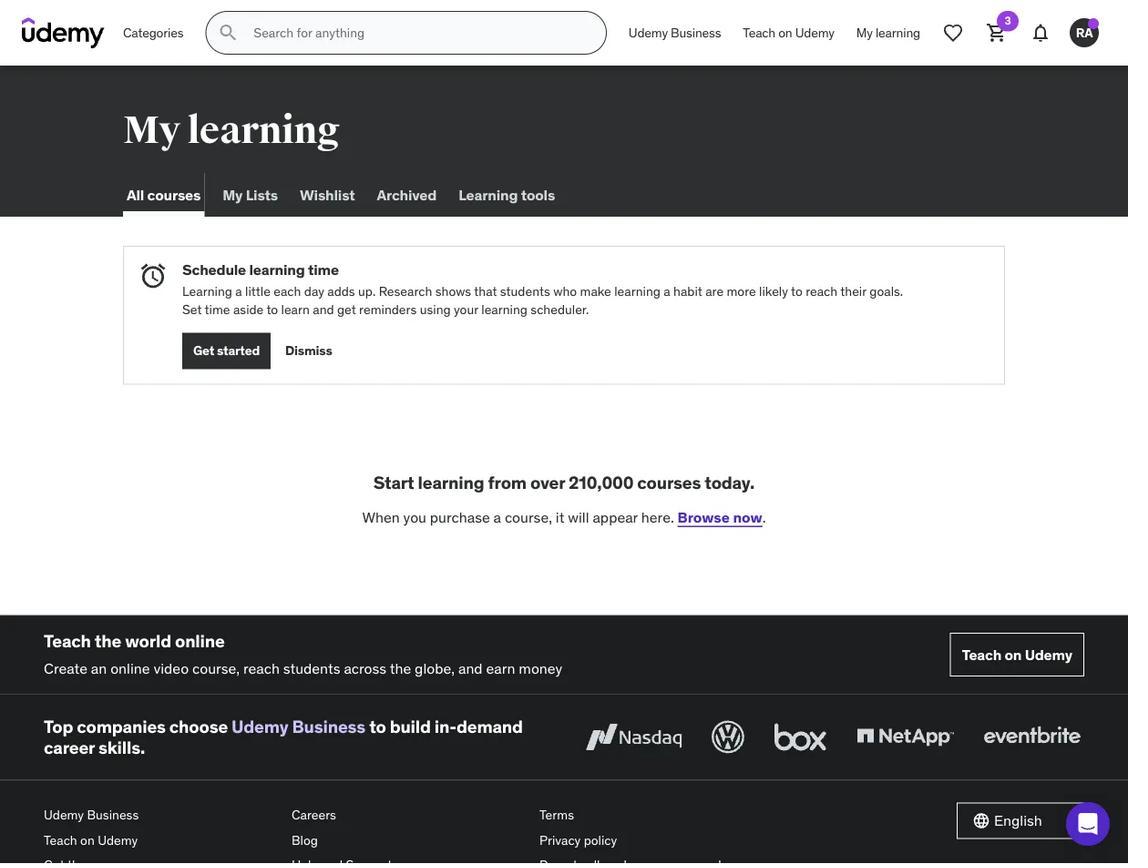 Task type: describe. For each thing, give the bounding box(es) containing it.
reminders
[[359, 301, 417, 317]]

goals.
[[870, 283, 903, 300]]

when you purchase a course, it will appear here. browse now .
[[362, 508, 766, 527]]

now
[[733, 508, 763, 527]]

each
[[274, 283, 301, 300]]

money
[[519, 660, 563, 678]]

tools
[[521, 185, 555, 204]]

wishlist
[[300, 185, 355, 204]]

dismiss button
[[285, 333, 332, 369]]

categories
[[123, 24, 184, 41]]

using
[[420, 301, 451, 317]]

volkswagen image
[[708, 718, 748, 758]]

in-
[[435, 716, 457, 738]]

students inside "schedule learning time learning a little each day adds up. research shows that students who make learning a habit are more likely to reach their goals. set time aside to learn and get reminders using your learning scheduler."
[[500, 283, 550, 300]]

to down 'little'
[[267, 301, 278, 317]]

company
[[1007, 776, 1054, 791]]

your inside "schedule learning time learning a little each day adds up. research shows that students who make learning a habit are more likely to reach their goals. set time aside to learn and get reminders using your learning scheduler."
[[454, 301, 478, 317]]

dismiss
[[285, 343, 332, 359]]

reach inside teach the world online create an online video course, reach students across the globe, and earn money
[[243, 660, 280, 678]]

learning inside "schedule learning time learning a little each day adds up. research shows that students who make learning a habit are more likely to reach their goals. set time aside to learn and get reminders using your learning scheduler."
[[182, 283, 232, 300]]

browse
[[678, 508, 730, 527]]

companies
[[77, 716, 166, 738]]

and inside "schedule learning time learning a little each day adds up. research shows that students who make learning a habit are more likely to reach their goals. set time aside to learn and get reminders using your learning scheduler."
[[313, 301, 334, 317]]

blog link
[[292, 828, 525, 854]]

who
[[553, 283, 577, 300]]

to build in-demand career skills.
[[44, 716, 523, 759]]

210,000
[[569, 472, 634, 493]]

public
[[894, 612, 926, 627]]

when
[[362, 508, 400, 527]]

browse now link
[[678, 508, 763, 527]]

across
[[344, 660, 387, 678]]

little
[[245, 283, 271, 300]]

get
[[193, 343, 214, 359]]

bring
[[894, 776, 922, 791]]

choose
[[169, 716, 228, 738]]

my lists link
[[219, 173, 282, 217]]

scheduler.
[[531, 301, 589, 317]]

1 horizontal spatial time
[[308, 261, 339, 279]]

you
[[403, 508, 427, 527]]

udemy business
[[629, 24, 721, 41]]

that
[[474, 283, 497, 300]]

start learning from over 210,000 courses today.
[[374, 472, 755, 493]]

my lists
[[223, 185, 278, 204]]

1 horizontal spatial course,
[[505, 508, 552, 527]]

submit search image
[[217, 22, 239, 44]]

log
[[894, 714, 914, 728]]

shopping cart with 3 items image
[[986, 22, 1008, 44]]

0 horizontal spatial online
[[110, 660, 150, 678]]

adds
[[327, 283, 355, 300]]

blog
[[292, 833, 318, 849]]

2 vertical spatial my learning
[[894, 201, 954, 216]]

my left lists
[[223, 185, 243, 204]]

research
[[379, 283, 432, 300]]

are
[[706, 283, 724, 300]]

students inside teach the world online create an online video course, reach students across the globe, and earn money
[[283, 660, 340, 678]]

udemy business bring learning to your company
[[894, 756, 1054, 791]]

0 vertical spatial udemy business link
[[618, 11, 732, 55]]

log out link
[[881, 707, 1095, 736]]

aside
[[233, 301, 264, 317]]

earn
[[486, 660, 515, 678]]

udemy image
[[22, 17, 105, 48]]

terms privacy policy
[[540, 807, 617, 849]]

2 vertical spatial udemy business link
[[44, 803, 277, 828]]

privacy
[[540, 833, 581, 849]]

business for udemy business bring learning to your company
[[940, 756, 996, 772]]

you have alerts image
[[1088, 18, 1099, 29]]

teach inside teach the world online create an online video course, reach students across the globe, and earn money
[[44, 630, 91, 652]]

reach inside "schedule learning time learning a little each day adds up. research shows that students who make learning a habit are more likely to reach their goals. set time aside to learn and get reminders using your learning scheduler."
[[806, 283, 838, 300]]

lists
[[246, 185, 278, 204]]

help link
[[881, 678, 1095, 707]]

teach the world online create an online video course, reach students across the globe, and earn money
[[44, 630, 563, 678]]

1 vertical spatial my learning
[[123, 107, 340, 154]]

profile for edit profile
[[918, 641, 950, 656]]

0 vertical spatial online
[[175, 630, 225, 652]]

0 horizontal spatial a
[[235, 283, 242, 300]]

edit
[[894, 641, 915, 656]]

edit profile
[[894, 641, 950, 656]]

public profile link
[[881, 605, 1095, 634]]

started
[[217, 343, 260, 359]]

to right likely
[[791, 283, 803, 300]]

here.
[[642, 508, 674, 527]]

careers
[[292, 807, 336, 824]]

course, inside teach the world online create an online video course, reach students across the globe, and earn money
[[192, 660, 240, 678]]

udemy inside "udemy business bring learning to your company"
[[894, 756, 937, 772]]

make
[[580, 283, 611, 300]]

box image
[[770, 718, 831, 758]]



Task type: locate. For each thing, give the bounding box(es) containing it.
on inside the udemy business teach on udemy
[[80, 833, 95, 849]]

it
[[556, 508, 565, 527]]

1 horizontal spatial courses
[[637, 472, 701, 493]]

archived
[[377, 185, 437, 204]]

create
[[44, 660, 87, 678]]

0 vertical spatial my learning link
[[846, 11, 932, 55]]

a left 'little'
[[235, 283, 242, 300]]

skills.
[[98, 737, 145, 759]]

1 horizontal spatial and
[[458, 660, 483, 678]]

and down the day
[[313, 301, 334, 317]]

0 horizontal spatial the
[[95, 630, 121, 652]]

1 vertical spatial my learning link
[[881, 194, 1095, 223]]

help
[[894, 685, 919, 699]]

your inside "udemy business bring learning to your company"
[[982, 776, 1005, 791]]

terms
[[540, 807, 574, 824]]

1 vertical spatial course,
[[192, 660, 240, 678]]

students left across
[[283, 660, 340, 678]]

to left build
[[369, 716, 386, 738]]

wishlist image
[[942, 22, 964, 44]]

log out
[[894, 714, 934, 728]]

all courses link
[[123, 173, 204, 217]]

a left "habit"
[[664, 283, 671, 300]]

1 vertical spatial your
[[982, 776, 1005, 791]]

my learning link
[[846, 11, 932, 55], [881, 194, 1095, 223]]

my learning
[[857, 24, 921, 41], [123, 107, 340, 154], [894, 201, 954, 216]]

0 vertical spatial profile
[[929, 612, 962, 627]]

1 vertical spatial time
[[205, 301, 230, 317]]

to inside "udemy business bring learning to your company"
[[969, 776, 980, 791]]

learning tools link
[[455, 173, 559, 217]]

build
[[390, 716, 431, 738]]

purchase
[[430, 508, 490, 527]]

your down shows
[[454, 301, 478, 317]]

my up goals.
[[894, 201, 910, 216]]

appear
[[593, 508, 638, 527]]

world
[[125, 630, 171, 652]]

0 vertical spatial students
[[500, 283, 550, 300]]

archived link
[[373, 173, 440, 217]]

top
[[44, 716, 73, 738]]

learning inside "udemy business bring learning to your company"
[[925, 776, 967, 791]]

0 horizontal spatial time
[[205, 301, 230, 317]]

reach
[[806, 283, 838, 300], [243, 660, 280, 678]]

day
[[304, 283, 324, 300]]

schedule learning time learning a little each day adds up. research shows that students who make learning a habit are more likely to reach their goals. set time aside to learn and get reminders using your learning scheduler.
[[182, 261, 903, 317]]

profile right edit
[[918, 641, 950, 656]]

reach up to build in-demand career skills.
[[243, 660, 280, 678]]

privacy policy link
[[540, 828, 773, 854]]

courses up here.
[[637, 472, 701, 493]]

time right set
[[205, 301, 230, 317]]

profile right public
[[929, 612, 962, 627]]

0 horizontal spatial learning
[[182, 283, 232, 300]]

0 horizontal spatial courses
[[147, 185, 201, 204]]

business inside the udemy business teach on udemy
[[87, 807, 139, 824]]

0 vertical spatial and
[[313, 301, 334, 317]]

online right an
[[110, 660, 150, 678]]

0 horizontal spatial students
[[283, 660, 340, 678]]

out
[[917, 714, 934, 728]]

0 vertical spatial learning
[[459, 185, 518, 204]]

careers blog
[[292, 807, 336, 849]]

business inside "udemy business bring learning to your company"
[[940, 756, 996, 772]]

my up all courses
[[123, 107, 180, 154]]

a down from
[[494, 508, 501, 527]]

over
[[530, 472, 565, 493]]

course, left it
[[505, 508, 552, 527]]

1 horizontal spatial learning
[[459, 185, 518, 204]]

1 horizontal spatial the
[[390, 660, 411, 678]]

1 horizontal spatial students
[[500, 283, 550, 300]]

profile
[[929, 612, 962, 627], [918, 641, 950, 656]]

teach inside the udemy business teach on udemy
[[44, 833, 77, 849]]

your left company
[[982, 776, 1005, 791]]

and
[[313, 301, 334, 317], [458, 660, 483, 678]]

terms link
[[540, 803, 773, 828]]

1 horizontal spatial reach
[[806, 283, 838, 300]]

get started
[[193, 343, 260, 359]]

demand
[[457, 716, 523, 738]]

career
[[44, 737, 95, 759]]

0 horizontal spatial and
[[313, 301, 334, 317]]

courses
[[147, 185, 201, 204], [637, 472, 701, 493]]

small image
[[973, 812, 991, 831]]

courses right all
[[147, 185, 201, 204]]

policy
[[584, 833, 617, 849]]

1 vertical spatial learning
[[182, 283, 232, 300]]

notifications image
[[1030, 22, 1052, 44]]

all
[[127, 185, 144, 204]]

english button
[[957, 803, 1085, 840]]

online
[[175, 630, 225, 652], [110, 660, 150, 678]]

0 vertical spatial course,
[[505, 508, 552, 527]]

2 vertical spatial teach on udemy
[[962, 646, 1073, 665]]

1 vertical spatial students
[[283, 660, 340, 678]]

the
[[95, 630, 121, 652], [390, 660, 411, 678]]

0 vertical spatial courses
[[147, 185, 201, 204]]

teach
[[743, 24, 776, 41], [894, 294, 925, 308], [44, 630, 91, 652], [962, 646, 1002, 665], [44, 833, 77, 849]]

1 horizontal spatial online
[[175, 630, 225, 652]]

0 vertical spatial reach
[[806, 283, 838, 300]]

your
[[454, 301, 478, 317], [982, 776, 1005, 791]]

learning left tools
[[459, 185, 518, 204]]

1 vertical spatial and
[[458, 660, 483, 678]]

business
[[671, 24, 721, 41], [292, 716, 366, 738], [940, 756, 996, 772], [87, 807, 139, 824]]

udemy business teach on udemy
[[44, 807, 139, 849]]

will
[[568, 508, 589, 527]]

profile for public profile
[[929, 612, 962, 627]]

my
[[857, 24, 873, 41], [123, 107, 180, 154], [223, 185, 243, 204], [894, 201, 910, 216]]

business for udemy business
[[671, 24, 721, 41]]

1 vertical spatial reach
[[243, 660, 280, 678]]

3
[[1005, 14, 1011, 28]]

my learning up goals.
[[894, 201, 954, 216]]

and inside teach the world online create an online video course, reach students across the globe, and earn money
[[458, 660, 483, 678]]

messages link
[[881, 359, 1095, 388]]

all courses
[[127, 185, 201, 204]]

an
[[91, 660, 107, 678]]

globe,
[[415, 660, 455, 678]]

udemy business link
[[618, 11, 732, 55], [232, 716, 366, 738], [44, 803, 277, 828]]

time
[[308, 261, 339, 279], [205, 301, 230, 317]]

my learning up my lists
[[123, 107, 340, 154]]

3 link
[[975, 11, 1019, 55]]

habit
[[674, 283, 703, 300]]

edit profile link
[[881, 634, 1095, 664]]

0 vertical spatial time
[[308, 261, 339, 279]]

nasdaq image
[[582, 718, 686, 758]]

the left "globe,"
[[390, 660, 411, 678]]

my left wishlist image
[[857, 24, 873, 41]]

time up the day
[[308, 261, 339, 279]]

Search for anything text field
[[250, 17, 584, 48]]

my learning left wishlist image
[[857, 24, 921, 41]]

categories button
[[112, 11, 194, 55]]

learning
[[876, 24, 921, 41], [187, 107, 340, 154], [912, 201, 954, 216], [249, 261, 305, 279], [614, 283, 661, 300], [481, 301, 528, 317], [418, 472, 484, 493], [925, 776, 967, 791]]

get started button
[[182, 333, 271, 369]]

learning
[[459, 185, 518, 204], [182, 283, 232, 300]]

1 horizontal spatial a
[[494, 508, 501, 527]]

netapp image
[[853, 718, 958, 758]]

set
[[182, 301, 202, 317]]

course, right video
[[192, 660, 240, 678]]

messages
[[894, 366, 946, 381]]

today.
[[705, 472, 755, 493]]

learning down schedule
[[182, 283, 232, 300]]

0 vertical spatial your
[[454, 301, 478, 317]]

to up small icon
[[969, 776, 980, 791]]

from
[[488, 472, 527, 493]]

0 vertical spatial the
[[95, 630, 121, 652]]

start
[[374, 472, 414, 493]]

to inside to build in-demand career skills.
[[369, 716, 386, 738]]

on
[[779, 24, 793, 41], [927, 294, 940, 308], [1005, 646, 1022, 665], [80, 833, 95, 849]]

1 vertical spatial profile
[[918, 641, 950, 656]]

wishlist link
[[296, 173, 359, 217]]

eventbrite image
[[980, 718, 1085, 758]]

.
[[763, 508, 766, 527]]

1 vertical spatial courses
[[637, 472, 701, 493]]

top companies choose udemy business
[[44, 716, 366, 738]]

the up an
[[95, 630, 121, 652]]

reach left their on the top
[[806, 283, 838, 300]]

0 vertical spatial teach on udemy
[[743, 24, 835, 41]]

learn
[[281, 301, 310, 317]]

profile inside 'link'
[[918, 641, 950, 656]]

get
[[337, 301, 356, 317]]

shows
[[435, 283, 471, 300]]

business for udemy business teach on udemy
[[87, 807, 139, 824]]

online up video
[[175, 630, 225, 652]]

english
[[994, 812, 1043, 830]]

and left earn on the left bottom of page
[[458, 660, 483, 678]]

1 vertical spatial udemy business link
[[232, 716, 366, 738]]

more
[[727, 283, 756, 300]]

a
[[235, 283, 242, 300], [664, 283, 671, 300], [494, 508, 501, 527]]

1 vertical spatial online
[[110, 660, 150, 678]]

course,
[[505, 508, 552, 527], [192, 660, 240, 678]]

1 vertical spatial the
[[390, 660, 411, 678]]

video
[[154, 660, 189, 678]]

their
[[841, 283, 867, 300]]

learning tools
[[459, 185, 555, 204]]

2 horizontal spatial a
[[664, 283, 671, 300]]

0 horizontal spatial your
[[454, 301, 478, 317]]

0 horizontal spatial reach
[[243, 660, 280, 678]]

0 horizontal spatial course,
[[192, 660, 240, 678]]

1 vertical spatial teach on udemy
[[894, 294, 979, 308]]

careers link
[[292, 803, 525, 828]]

1 horizontal spatial your
[[982, 776, 1005, 791]]

0 vertical spatial my learning
[[857, 24, 921, 41]]

students up scheduler.
[[500, 283, 550, 300]]



Task type: vqa. For each thing, say whether or not it's contained in the screenshot.
Edit profile's profile
yes



